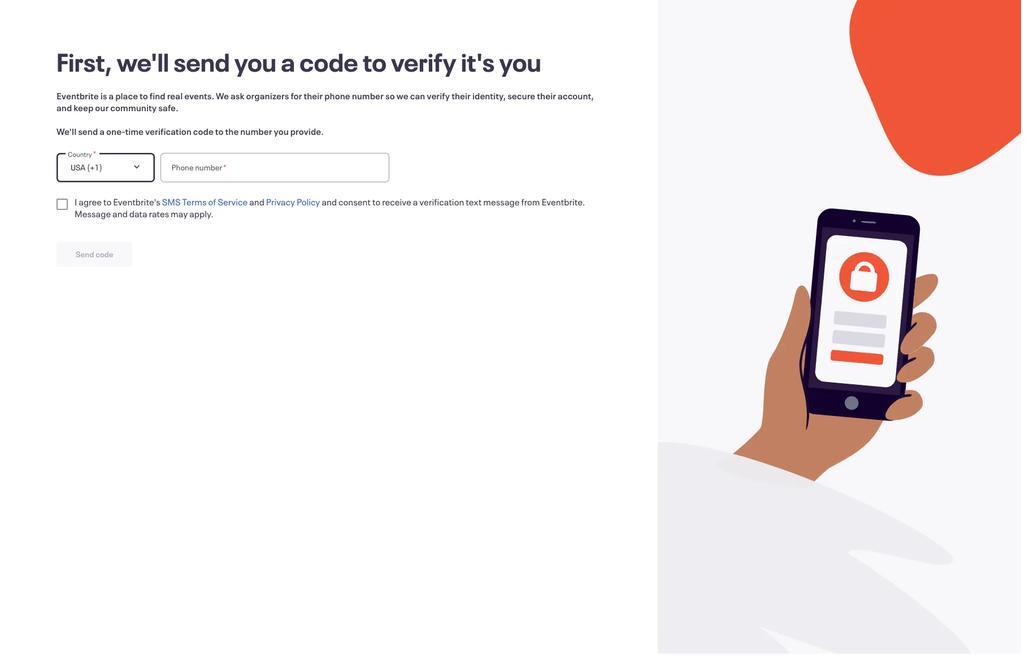 Task type: locate. For each thing, give the bounding box(es) containing it.
number right the phone
[[195, 162, 222, 173]]

real
[[167, 90, 183, 102]]

* right the country
[[93, 149, 96, 159]]

and left data
[[113, 208, 128, 220]]

0 vertical spatial verification
[[145, 125, 191, 137]]

verify right can
[[427, 90, 450, 102]]

2 horizontal spatial number
[[352, 90, 384, 102]]

1 horizontal spatial verification
[[419, 196, 464, 208]]

to inside 'and consent to receive a verification text message from eventbrite. message and data rates may apply.'
[[372, 196, 380, 208]]

to left receive on the top left of the page
[[372, 196, 380, 208]]

so
[[385, 90, 395, 102]]

number left so
[[352, 90, 384, 102]]

and left keep
[[57, 102, 72, 114]]

None field
[[227, 153, 378, 183]]

1 vertical spatial send
[[78, 125, 98, 137]]

2 horizontal spatial their
[[537, 90, 556, 102]]

1 horizontal spatial number
[[240, 125, 272, 137]]

0 horizontal spatial verification
[[145, 125, 191, 137]]

to right the agree
[[103, 196, 111, 208]]

verification inside 'and consent to receive a verification text message from eventbrite. message and data rates may apply.'
[[419, 196, 464, 208]]

a
[[281, 45, 295, 79], [109, 90, 114, 102], [100, 125, 105, 137], [413, 196, 418, 208]]

we
[[216, 90, 229, 102]]

a left one-
[[100, 125, 105, 137]]

1 horizontal spatial their
[[452, 90, 471, 102]]

i agree to eventbrite's sms terms of service and privacy policy
[[75, 196, 320, 208]]

1 vertical spatial verify
[[427, 90, 450, 102]]

message
[[483, 196, 520, 208]]

send right the we'll
[[78, 125, 98, 137]]

1 horizontal spatial *
[[223, 162, 226, 173]]

number right 'the'
[[240, 125, 272, 137]]

time
[[125, 125, 144, 137]]

1 vertical spatial *
[[223, 162, 226, 173]]

1 vertical spatial verification
[[419, 196, 464, 208]]

sms terms of service link
[[162, 196, 248, 208]]

0 vertical spatial *
[[93, 149, 96, 159]]

0 vertical spatial number
[[352, 90, 384, 102]]

a right receive on the top left of the page
[[413, 196, 418, 208]]

to
[[363, 45, 387, 79], [140, 90, 148, 102], [215, 125, 224, 137], [103, 196, 111, 208], [372, 196, 380, 208]]

their left 'identity,'
[[452, 90, 471, 102]]

verify
[[391, 45, 456, 79], [427, 90, 450, 102]]

code
[[300, 45, 358, 79], [193, 125, 214, 137], [96, 249, 113, 260]]

community
[[110, 102, 157, 114]]

0 horizontal spatial code
[[96, 249, 113, 260]]

2 vertical spatial code
[[96, 249, 113, 260]]

code right send on the left top of the page
[[96, 249, 113, 260]]

eventbrite is a place to find real events. we ask organizers for their phone number so we can verify their identity, secure their account, and keep our community safe.
[[57, 90, 594, 114]]

* up service
[[223, 162, 226, 173]]

0 vertical spatial verify
[[391, 45, 456, 79]]

send code button
[[57, 242, 133, 267]]

and inside eventbrite is a place to find real events. we ask organizers for their phone number so we can verify their identity, secure their account, and keep our community safe.
[[57, 102, 72, 114]]

their
[[304, 90, 323, 102], [452, 90, 471, 102], [537, 90, 556, 102]]

0 vertical spatial code
[[300, 45, 358, 79]]

eventbrite
[[57, 90, 99, 102]]

0 horizontal spatial *
[[93, 149, 96, 159]]

0 horizontal spatial number
[[195, 162, 222, 173]]

can
[[410, 90, 425, 102]]

verify up can
[[391, 45, 456, 79]]

verification
[[145, 125, 191, 137], [419, 196, 464, 208]]

provide.
[[290, 125, 324, 137]]

0 horizontal spatial their
[[304, 90, 323, 102]]

we'll
[[117, 45, 169, 79]]

we'll send a one-time verification code to the number you provide.
[[57, 125, 324, 137]]

to up so
[[363, 45, 387, 79]]

verification down the safe.
[[145, 125, 191, 137]]

code inside button
[[96, 249, 113, 260]]

verification left 'text'
[[419, 196, 464, 208]]

their right 'for'
[[304, 90, 323, 102]]

to left 'the'
[[215, 125, 224, 137]]

1 horizontal spatial code
[[193, 125, 214, 137]]

their right secure in the top of the page
[[537, 90, 556, 102]]

you up 'organizers'
[[234, 45, 276, 79]]

terms
[[182, 196, 207, 208]]

sms
[[162, 196, 181, 208]]

eventbrite's
[[113, 196, 160, 208]]

receive
[[382, 196, 411, 208]]

you
[[234, 45, 276, 79], [499, 45, 541, 79], [274, 125, 289, 137]]

data
[[129, 208, 147, 220]]

send
[[174, 45, 230, 79], [78, 125, 98, 137]]

code up phone
[[300, 45, 358, 79]]

text
[[466, 196, 482, 208]]

1 vertical spatial number
[[240, 125, 272, 137]]

number
[[352, 90, 384, 102], [240, 125, 272, 137], [195, 162, 222, 173]]

place
[[115, 90, 138, 102]]

you up secure in the top of the page
[[499, 45, 541, 79]]

a inside eventbrite is a place to find real events. we ask organizers for their phone number so we can verify their identity, secure their account, and keep our community safe.
[[109, 90, 114, 102]]

service
[[218, 196, 248, 208]]

and
[[57, 102, 72, 114], [249, 196, 264, 208], [322, 196, 337, 208], [113, 208, 128, 220]]

0 vertical spatial send
[[174, 45, 230, 79]]

a right the is
[[109, 90, 114, 102]]

to left find
[[140, 90, 148, 102]]

code left 'the'
[[193, 125, 214, 137]]

1 horizontal spatial send
[[174, 45, 230, 79]]

send up events.
[[174, 45, 230, 79]]

*
[[93, 149, 96, 159], [223, 162, 226, 173]]

for
[[291, 90, 302, 102]]

first, we'll send you a code to verify it's you
[[57, 45, 541, 79]]

a up 'for'
[[281, 45, 295, 79]]

verification for time
[[145, 125, 191, 137]]



Task type: vqa. For each thing, say whether or not it's contained in the screenshot.
bottommost /
no



Task type: describe. For each thing, give the bounding box(es) containing it.
one-
[[106, 125, 125, 137]]

identity,
[[472, 90, 506, 102]]

secure
[[508, 90, 535, 102]]

privacy policy link
[[266, 196, 320, 208]]

and right the policy
[[322, 196, 337, 208]]

agree
[[79, 196, 102, 208]]

i
[[75, 196, 77, 208]]

organizers
[[246, 90, 289, 102]]

a inside 'and consent to receive a verification text message from eventbrite. message and data rates may apply.'
[[413, 196, 418, 208]]

consent
[[339, 196, 371, 208]]

phone
[[172, 162, 194, 173]]

country *
[[68, 149, 96, 159]]

send code
[[76, 249, 113, 260]]

of
[[208, 196, 216, 208]]

to inside eventbrite is a place to find real events. we ask organizers for their phone number so we can verify their identity, secure their account, and keep our community safe.
[[140, 90, 148, 102]]

send
[[76, 249, 94, 260]]

we'll
[[57, 125, 76, 137]]

0 horizontal spatial send
[[78, 125, 98, 137]]

account,
[[558, 90, 594, 102]]

eventbrite.
[[542, 196, 585, 208]]

phone
[[324, 90, 350, 102]]

you left provide.
[[274, 125, 289, 137]]

1 their from the left
[[304, 90, 323, 102]]

1 vertical spatial code
[[193, 125, 214, 137]]

from
[[521, 196, 540, 208]]

first,
[[57, 45, 112, 79]]

and consent to receive a verification text message from eventbrite. message and data rates may apply.
[[75, 196, 585, 220]]

is
[[100, 90, 107, 102]]

find
[[150, 90, 165, 102]]

country
[[68, 150, 92, 159]]

2 horizontal spatial code
[[300, 45, 358, 79]]

verify inside eventbrite is a place to find real events. we ask organizers for their phone number so we can verify their identity, secure their account, and keep our community safe.
[[427, 90, 450, 102]]

events.
[[184, 90, 214, 102]]

2 vertical spatial number
[[195, 162, 222, 173]]

privacy
[[266, 196, 295, 208]]

2 their from the left
[[452, 90, 471, 102]]

message
[[75, 208, 111, 220]]

number inside eventbrite is a place to find real events. we ask organizers for their phone number so we can verify their identity, secure their account, and keep our community safe.
[[352, 90, 384, 102]]

safe.
[[158, 102, 178, 114]]

the
[[225, 125, 239, 137]]

we
[[396, 90, 408, 102]]

ask
[[231, 90, 244, 102]]

rates
[[149, 208, 169, 220]]

may
[[171, 208, 188, 220]]

our
[[95, 102, 109, 114]]

verification for a
[[419, 196, 464, 208]]

and left "privacy"
[[249, 196, 264, 208]]

3 their from the left
[[537, 90, 556, 102]]

apply.
[[189, 208, 213, 220]]

keep
[[74, 102, 93, 114]]

it's
[[461, 45, 495, 79]]

phone number *
[[172, 162, 226, 173]]

policy
[[297, 196, 320, 208]]



